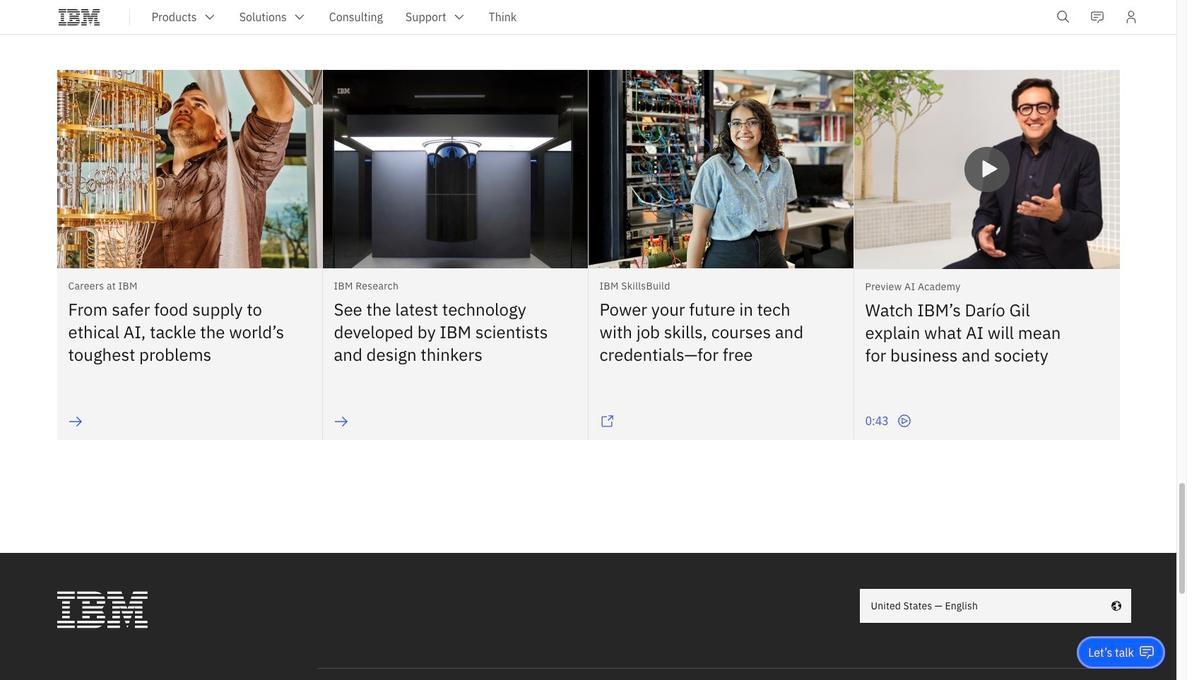 Task type: locate. For each thing, give the bounding box(es) containing it.
let's talk element
[[1089, 646, 1135, 661]]



Task type: vqa. For each thing, say whether or not it's contained in the screenshot.
Let'S Talk element
yes



